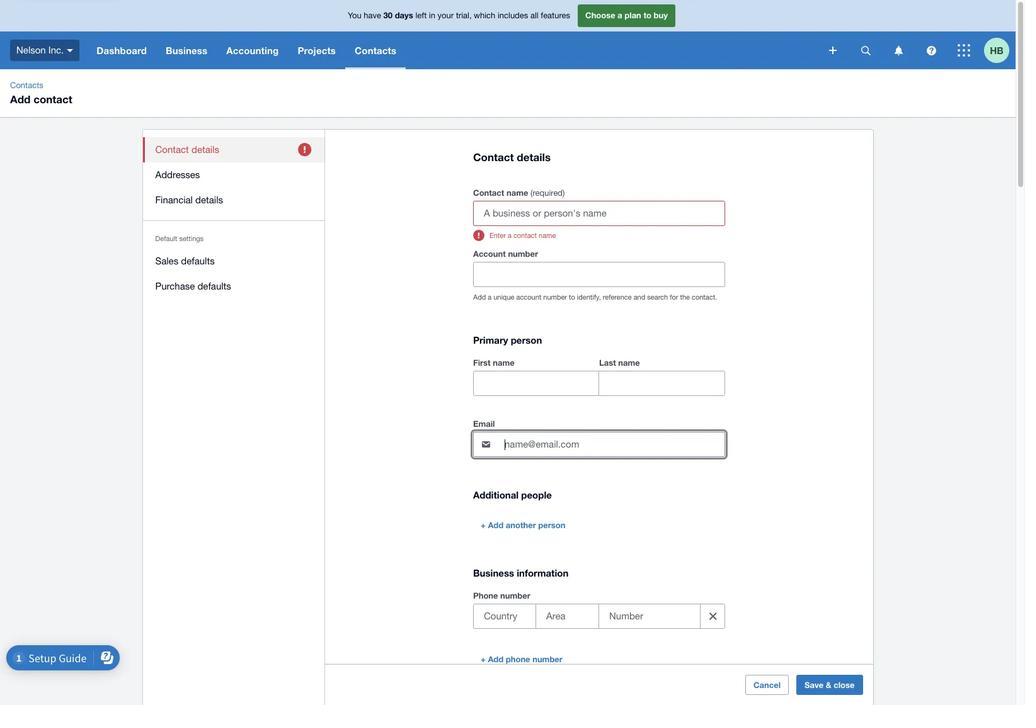 Task type: describe. For each thing, give the bounding box(es) containing it.
your
[[438, 11, 454, 20]]

Account number field
[[474, 263, 725, 287]]

save & close
[[805, 680, 855, 691]]

name for first name
[[493, 358, 515, 368]]

phone number
[[473, 591, 530, 601]]

First name field
[[474, 372, 599, 396]]

save
[[805, 680, 824, 691]]

unique
[[493, 294, 514, 301]]

contact.
[[692, 294, 717, 301]]

phone
[[473, 591, 498, 601]]

reference
[[603, 294, 632, 301]]

nelson inc. button
[[0, 32, 87, 69]]

trial,
[[456, 11, 472, 20]]

the
[[680, 294, 690, 301]]

Last name field
[[599, 372, 725, 396]]

navigation inside banner
[[87, 32, 820, 69]]

purchase
[[156, 281, 195, 292]]

includes
[[498, 11, 528, 20]]

business button
[[156, 32, 217, 69]]

+ for + add phone number
[[481, 655, 486, 665]]

+ add another person button
[[473, 516, 573, 536]]

hb button
[[984, 32, 1016, 69]]

settings
[[180, 235, 204, 243]]

sales defaults
[[156, 256, 215, 267]]

choose a plan to buy
[[585, 10, 668, 20]]

contacts for contacts add contact
[[10, 81, 43, 90]]

account
[[516, 294, 541, 301]]

details for financial details link
[[196, 195, 223, 205]]

search
[[647, 294, 668, 301]]

sales
[[156, 256, 179, 267]]

primary person
[[473, 335, 542, 346]]

&
[[826, 680, 832, 691]]

+ add another person
[[481, 521, 565, 531]]

nelson
[[16, 45, 46, 55]]

account
[[473, 249, 506, 259]]

purchase defaults link
[[143, 274, 325, 299]]

days
[[395, 10, 413, 20]]

in
[[429, 11, 435, 20]]

details up the '(required)'
[[517, 151, 551, 164]]

name for contact name (required)
[[507, 188, 528, 198]]

contacts for contacts
[[355, 45, 396, 56]]

phone
[[506, 655, 530, 665]]

Email text field
[[503, 433, 725, 457]]

choose
[[585, 10, 615, 20]]

left
[[415, 11, 427, 20]]

financial
[[156, 195, 193, 205]]

you have 30 days left in your trial, which includes all features
[[348, 10, 570, 20]]

nelson inc.
[[16, 45, 64, 55]]

(required)
[[531, 189, 565, 198]]

contact for a
[[513, 232, 537, 240]]

add left unique
[[473, 294, 486, 301]]

details for contact details link
[[192, 144, 220, 155]]

contact details link
[[143, 137, 325, 163]]

+ add phone number
[[481, 655, 563, 665]]

+ for + add another person
[[481, 521, 486, 531]]

30
[[383, 10, 393, 20]]

+ add phone number button
[[473, 650, 570, 670]]

menu containing contact details
[[143, 130, 325, 307]]

enter a contact name
[[490, 232, 556, 240]]

contact for add
[[33, 93, 72, 106]]

which
[[474, 11, 495, 20]]

defaults for sales defaults
[[181, 256, 215, 267]]

save & close button
[[797, 675, 863, 696]]

A business or person's name field
[[474, 202, 725, 226]]

you
[[348, 11, 361, 20]]

name for last name
[[618, 358, 640, 368]]

financial details
[[156, 195, 223, 205]]

contacts link
[[5, 79, 48, 92]]

hb
[[990, 44, 1004, 56]]

default
[[156, 235, 178, 243]]

dashboard link
[[87, 32, 156, 69]]

remove phone number image
[[700, 604, 726, 630]]

name down the '(required)'
[[539, 232, 556, 240]]

default settings
[[156, 235, 204, 243]]

another
[[506, 521, 536, 531]]

contact up enter
[[473, 188, 504, 198]]

1 horizontal spatial contact details
[[473, 151, 551, 164]]

financial details link
[[143, 188, 325, 213]]

number down enter a contact name
[[508, 249, 538, 259]]

dashboard
[[97, 45, 147, 56]]

email
[[473, 419, 495, 429]]

to inside banner
[[644, 10, 651, 20]]

additional
[[473, 490, 519, 501]]



Task type: vqa. For each thing, say whether or not it's contained in the screenshot.
Projects
yes



Task type: locate. For each thing, give the bounding box(es) containing it.
buy
[[654, 10, 668, 20]]

contacts inside "dropdown button"
[[355, 45, 396, 56]]

people
[[521, 490, 552, 501]]

0 horizontal spatial contact
[[33, 93, 72, 106]]

add inside contacts add contact
[[10, 93, 31, 106]]

a right enter
[[508, 232, 512, 240]]

a for add
[[488, 294, 492, 301]]

menu
[[143, 130, 325, 307]]

number right "account"
[[543, 294, 567, 301]]

0 horizontal spatial a
[[488, 294, 492, 301]]

cancel button
[[746, 675, 789, 696]]

add
[[10, 93, 31, 106], [473, 294, 486, 301], [488, 521, 504, 531], [488, 655, 504, 665]]

to left identify,
[[569, 294, 575, 301]]

svg image
[[958, 44, 970, 57], [829, 47, 837, 54]]

contact up contact name (required)
[[473, 151, 514, 164]]

details inside contact details link
[[192, 144, 220, 155]]

+ left the phone
[[481, 655, 486, 665]]

contact up addresses
[[156, 144, 189, 155]]

addresses link
[[143, 163, 325, 188]]

navigation
[[87, 32, 820, 69]]

name right last
[[618, 358, 640, 368]]

add for contact
[[10, 93, 31, 106]]

navigation containing dashboard
[[87, 32, 820, 69]]

enter
[[490, 232, 506, 240]]

purchase defaults
[[156, 281, 231, 292]]

add for phone
[[488, 655, 504, 665]]

contact details
[[156, 144, 220, 155], [473, 151, 551, 164]]

contacts down nelson
[[10, 81, 43, 90]]

svg image
[[861, 46, 870, 55], [894, 46, 903, 55], [927, 46, 936, 55], [67, 49, 73, 52]]

1 vertical spatial person
[[538, 521, 565, 531]]

business information
[[473, 568, 569, 579]]

0 vertical spatial to
[[644, 10, 651, 20]]

contact down 'contacts' link
[[33, 93, 72, 106]]

contact details inside menu
[[156, 144, 220, 155]]

contacts add contact
[[10, 81, 72, 106]]

person right primary
[[511, 335, 542, 346]]

contact name (required)
[[473, 188, 565, 198]]

0 vertical spatial +
[[481, 521, 486, 531]]

last
[[599, 358, 616, 368]]

name right first
[[493, 358, 515, 368]]

last name
[[599, 358, 640, 368]]

add down 'contacts' link
[[10, 93, 31, 106]]

1 vertical spatial defaults
[[198, 281, 231, 292]]

number right the phone
[[533, 655, 563, 665]]

person inside button
[[538, 521, 565, 531]]

contacts down have
[[355, 45, 396, 56]]

plan
[[625, 10, 641, 20]]

account number
[[473, 249, 538, 259]]

1 horizontal spatial a
[[508, 232, 512, 240]]

0 vertical spatial person
[[511, 335, 542, 346]]

name
[[507, 188, 528, 198], [539, 232, 556, 240], [493, 358, 515, 368], [618, 358, 640, 368]]

person right another
[[538, 521, 565, 531]]

1 horizontal spatial svg image
[[958, 44, 970, 57]]

details down addresses link
[[196, 195, 223, 205]]

defaults down settings
[[181, 256, 215, 267]]

0 horizontal spatial business
[[166, 45, 207, 56]]

phone number group
[[473, 604, 726, 630]]

a left unique
[[488, 294, 492, 301]]

add left another
[[488, 521, 504, 531]]

a for enter
[[508, 232, 512, 240]]

all
[[530, 11, 539, 20]]

additional people
[[473, 490, 552, 501]]

first
[[473, 358, 491, 368]]

contact inside contacts add contact
[[33, 93, 72, 106]]

close
[[834, 680, 855, 691]]

first name
[[473, 358, 515, 368]]

inc.
[[48, 45, 64, 55]]

svg image inside nelson inc. popup button
[[67, 49, 73, 52]]

contacts
[[355, 45, 396, 56], [10, 81, 43, 90]]

1 vertical spatial contacts
[[10, 81, 43, 90]]

business for business
[[166, 45, 207, 56]]

+ down additional
[[481, 521, 486, 531]]

group
[[473, 355, 725, 396]]

to left buy
[[644, 10, 651, 20]]

projects button
[[288, 32, 345, 69]]

defaults down sales defaults link
[[198, 281, 231, 292]]

Country field
[[474, 605, 536, 629]]

2 + from the top
[[481, 655, 486, 665]]

1 vertical spatial contact
[[513, 232, 537, 240]]

1 vertical spatial to
[[569, 294, 575, 301]]

details up addresses
[[192, 144, 220, 155]]

Number field
[[599, 605, 695, 629]]

number
[[508, 249, 538, 259], [543, 294, 567, 301], [500, 591, 530, 601], [533, 655, 563, 665]]

contact
[[156, 144, 189, 155], [473, 151, 514, 164], [473, 188, 504, 198]]

1 horizontal spatial business
[[473, 568, 514, 579]]

1 vertical spatial business
[[473, 568, 514, 579]]

details inside financial details link
[[196, 195, 223, 205]]

banner
[[0, 0, 1016, 69]]

person
[[511, 335, 542, 346], [538, 521, 565, 531]]

group containing first name
[[473, 355, 725, 396]]

for
[[670, 294, 678, 301]]

1 horizontal spatial contact
[[513, 232, 537, 240]]

2 vertical spatial a
[[488, 294, 492, 301]]

projects
[[298, 45, 336, 56]]

0 vertical spatial a
[[618, 10, 622, 20]]

0 horizontal spatial to
[[569, 294, 575, 301]]

number inside + add phone number button
[[533, 655, 563, 665]]

1 horizontal spatial contacts
[[355, 45, 396, 56]]

cancel
[[754, 680, 781, 691]]

0 vertical spatial contact
[[33, 93, 72, 106]]

primary
[[473, 335, 508, 346]]

contact details up contact name (required)
[[473, 151, 551, 164]]

business
[[166, 45, 207, 56], [473, 568, 514, 579]]

contacts inside contacts add contact
[[10, 81, 43, 90]]

0 horizontal spatial svg image
[[829, 47, 837, 54]]

0 vertical spatial defaults
[[181, 256, 215, 267]]

a inside banner
[[618, 10, 622, 20]]

accounting button
[[217, 32, 288, 69]]

0 horizontal spatial contact details
[[156, 144, 220, 155]]

contact details up addresses
[[156, 144, 220, 155]]

contact
[[33, 93, 72, 106], [513, 232, 537, 240]]

to
[[644, 10, 651, 20], [569, 294, 575, 301]]

1 vertical spatial a
[[508, 232, 512, 240]]

1 + from the top
[[481, 521, 486, 531]]

0 vertical spatial contacts
[[355, 45, 396, 56]]

name left the '(required)'
[[507, 188, 528, 198]]

a for choose
[[618, 10, 622, 20]]

addresses
[[156, 169, 200, 180]]

1 vertical spatial +
[[481, 655, 486, 665]]

add left the phone
[[488, 655, 504, 665]]

accounting
[[226, 45, 279, 56]]

0 vertical spatial business
[[166, 45, 207, 56]]

identify,
[[577, 294, 601, 301]]

defaults
[[181, 256, 215, 267], [198, 281, 231, 292]]

contacts button
[[345, 32, 406, 69]]

0 horizontal spatial contacts
[[10, 81, 43, 90]]

sales defaults link
[[143, 249, 325, 274]]

and
[[634, 294, 645, 301]]

1 horizontal spatial to
[[644, 10, 651, 20]]

add a unique account number to identify, reference and search for the contact.
[[473, 294, 717, 301]]

business for business information
[[473, 568, 514, 579]]

add for another
[[488, 521, 504, 531]]

a left plan on the top
[[618, 10, 622, 20]]

contact up account number
[[513, 232, 537, 240]]

number down the business information
[[500, 591, 530, 601]]

+
[[481, 521, 486, 531], [481, 655, 486, 665]]

have
[[364, 11, 381, 20]]

features
[[541, 11, 570, 20]]

information
[[517, 568, 569, 579]]

defaults for purchase defaults
[[198, 281, 231, 292]]

a
[[618, 10, 622, 20], [508, 232, 512, 240], [488, 294, 492, 301]]

Area field
[[536, 605, 599, 629]]

2 horizontal spatial a
[[618, 10, 622, 20]]

banner containing hb
[[0, 0, 1016, 69]]

details
[[192, 144, 220, 155], [517, 151, 551, 164], [196, 195, 223, 205]]

business inside popup button
[[166, 45, 207, 56]]



